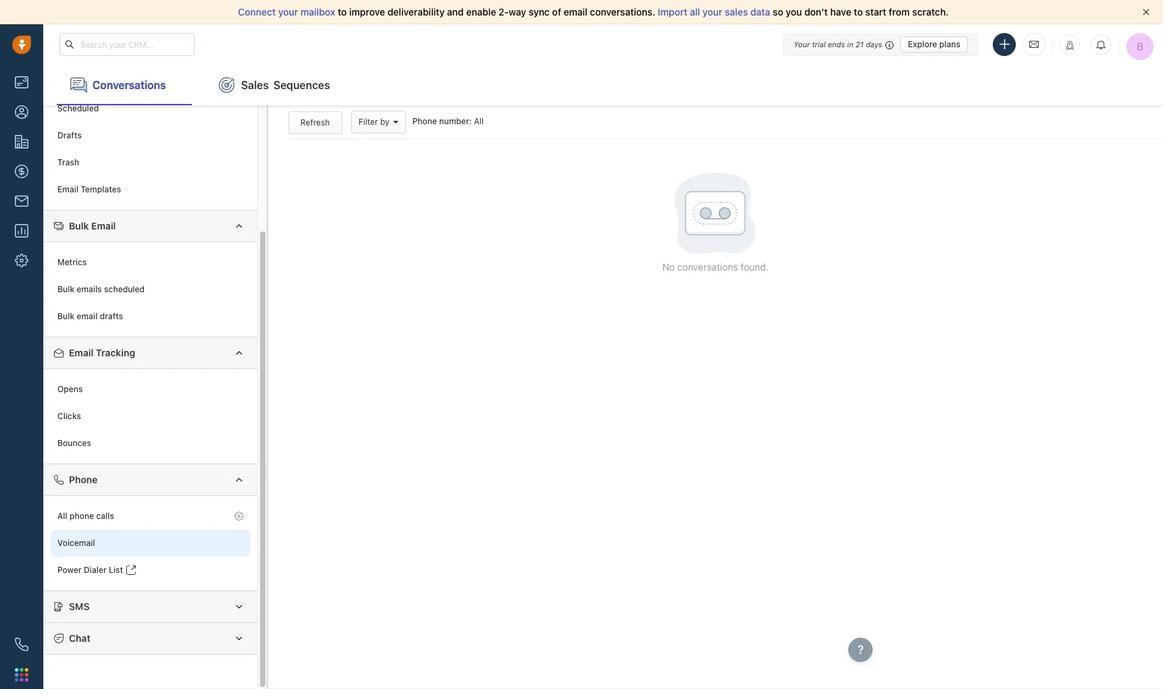 Task type: describe. For each thing, give the bounding box(es) containing it.
found.
[[741, 261, 769, 273]]

have
[[830, 6, 852, 18]]

phone for phone
[[69, 474, 98, 486]]

connect
[[238, 6, 276, 18]]

1 to from the left
[[338, 6, 347, 18]]

bounces
[[57, 439, 91, 449]]

improve
[[349, 6, 385, 18]]

sales sequences
[[241, 79, 330, 91]]

templates
[[81, 185, 121, 195]]

of
[[552, 6, 561, 18]]

bulk for bulk email drafts
[[57, 312, 74, 322]]

so
[[773, 6, 783, 18]]

close image
[[1143, 9, 1150, 16]]

calls
[[96, 512, 114, 522]]

way
[[509, 6, 526, 18]]

trial
[[812, 40, 826, 48]]

from
[[889, 6, 910, 18]]

scratch.
[[912, 6, 949, 18]]

sms
[[69, 601, 90, 613]]

1 horizontal spatial email
[[564, 6, 588, 18]]

conversations
[[93, 79, 166, 91]]

bulk emails scheduled link
[[51, 276, 250, 303]]

explore plans link
[[901, 36, 968, 52]]

phone image
[[15, 638, 28, 652]]

connect your mailbox link
[[238, 6, 338, 18]]

clicks
[[57, 412, 81, 422]]

opens
[[57, 385, 83, 395]]

don't
[[805, 6, 828, 18]]

you
[[786, 6, 802, 18]]

plans
[[940, 39, 961, 49]]

freshworks switcher image
[[15, 669, 28, 682]]

2 to from the left
[[854, 6, 863, 18]]

bulk for bulk emails scheduled
[[57, 285, 74, 295]]

power dialer list
[[57, 566, 123, 576]]

drafts link
[[51, 122, 250, 149]]

send email image
[[1030, 39, 1039, 50]]

conversations
[[677, 261, 738, 273]]

mailbox
[[301, 6, 335, 18]]

sequences
[[273, 79, 330, 91]]

trash link
[[51, 149, 250, 176]]

phone element
[[8, 632, 35, 659]]

1 vertical spatial email
[[77, 312, 98, 322]]

your trial ends in 21 days
[[794, 40, 882, 48]]

21
[[856, 40, 864, 48]]

sales
[[725, 6, 748, 18]]

phone
[[70, 512, 94, 522]]

opens link
[[51, 376, 250, 403]]

what's new image
[[1065, 41, 1075, 50]]

refresh
[[301, 117, 330, 127]]

all phone calls
[[57, 512, 114, 522]]

sales
[[241, 79, 269, 91]]

email templates link
[[51, 176, 250, 203]]

1 horizontal spatial all
[[474, 116, 484, 127]]

filter by
[[359, 117, 389, 127]]

email templates
[[57, 185, 121, 195]]

all phone calls link
[[51, 503, 250, 530]]

your
[[794, 40, 810, 48]]



Task type: locate. For each thing, give the bounding box(es) containing it.
1 horizontal spatial your
[[703, 6, 723, 18]]

emails
[[77, 285, 102, 295]]

chat
[[69, 633, 90, 644]]

import
[[658, 6, 688, 18]]

your left mailbox
[[278, 6, 298, 18]]

bounces link
[[51, 430, 250, 457]]

email
[[57, 185, 78, 195], [91, 220, 116, 232], [69, 347, 93, 359]]

filter
[[359, 117, 378, 127]]

1 your from the left
[[278, 6, 298, 18]]

drafts
[[100, 312, 123, 322]]

1 vertical spatial phone
[[69, 474, 98, 486]]

clicks link
[[51, 403, 250, 430]]

email for tracking
[[69, 347, 93, 359]]

to right mailbox
[[338, 6, 347, 18]]

tab list
[[43, 65, 1163, 105]]

0 horizontal spatial all
[[57, 512, 67, 522]]

data
[[751, 6, 770, 18]]

bulk down bulk emails scheduled
[[57, 312, 74, 322]]

scheduled
[[57, 104, 99, 114]]

start
[[866, 6, 887, 18]]

email tracking
[[69, 347, 135, 359]]

sync
[[529, 6, 550, 18]]

1 horizontal spatial to
[[854, 6, 863, 18]]

refresh button
[[288, 111, 342, 134]]

all
[[474, 116, 484, 127], [57, 512, 67, 522]]

metrics
[[57, 258, 87, 268]]

explore plans
[[908, 39, 961, 49]]

all
[[690, 6, 700, 18]]

0 horizontal spatial to
[[338, 6, 347, 18]]

email left "drafts"
[[77, 312, 98, 322]]

no conversations found.
[[663, 261, 769, 273]]

0 vertical spatial phone
[[412, 116, 437, 127]]

deliverability
[[388, 6, 445, 18]]

conversations link
[[57, 65, 192, 105]]

sales sequences link
[[205, 65, 344, 105]]

drafts
[[57, 131, 82, 141]]

days
[[866, 40, 882, 48]]

bulk
[[69, 220, 89, 232], [57, 285, 74, 295], [57, 312, 74, 322]]

ends
[[828, 40, 845, 48]]

:
[[469, 116, 472, 127]]

voicemail
[[57, 539, 95, 549]]

bulk email drafts link
[[51, 303, 250, 330]]

0 vertical spatial email
[[57, 185, 78, 195]]

email down the trash
[[57, 185, 78, 195]]

0 horizontal spatial your
[[278, 6, 298, 18]]

0 vertical spatial email
[[564, 6, 588, 18]]

conversations.
[[590, 6, 655, 18]]

phone number : all
[[412, 116, 484, 127]]

filter by button
[[351, 111, 406, 134]]

connect your mailbox to improve deliverability and enable 2-way sync of email conversations. import all your sales data so you don't have to start from scratch.
[[238, 6, 949, 18]]

0 horizontal spatial phone
[[69, 474, 98, 486]]

trash
[[57, 158, 79, 168]]

by
[[380, 117, 389, 127]]

scheduled link
[[51, 95, 250, 122]]

bulk email
[[69, 220, 116, 232]]

to
[[338, 6, 347, 18], [854, 6, 863, 18]]

2-
[[499, 6, 509, 18]]

all inside 'link'
[[57, 512, 67, 522]]

1 vertical spatial email
[[91, 220, 116, 232]]

no
[[663, 261, 675, 273]]

to left the start
[[854, 6, 863, 18]]

1 horizontal spatial phone
[[412, 116, 437, 127]]

list
[[109, 566, 123, 576]]

bulk inside bulk emails scheduled link
[[57, 285, 74, 295]]

0 vertical spatial all
[[474, 116, 484, 127]]

2 your from the left
[[703, 6, 723, 18]]

phone left 'number'
[[412, 116, 437, 127]]

voicemail link
[[51, 530, 250, 557]]

tab list containing conversations
[[43, 65, 1163, 105]]

scheduled
[[104, 285, 145, 295]]

phone up phone
[[69, 474, 98, 486]]

bulk email drafts
[[57, 312, 123, 322]]

power dialer list link
[[51, 557, 250, 584]]

tracking
[[96, 347, 135, 359]]

bulk inside bulk email drafts link
[[57, 312, 74, 322]]

your
[[278, 6, 298, 18], [703, 6, 723, 18]]

2 vertical spatial bulk
[[57, 312, 74, 322]]

0 vertical spatial bulk
[[69, 220, 89, 232]]

0 horizontal spatial email
[[77, 312, 98, 322]]

dialer
[[84, 566, 107, 576]]

bulk left emails
[[57, 285, 74, 295]]

1 vertical spatial all
[[57, 512, 67, 522]]

all right : at the left top of page
[[474, 116, 484, 127]]

explore
[[908, 39, 937, 49]]

email for templates
[[57, 185, 78, 195]]

email down templates
[[91, 220, 116, 232]]

email right the of
[[564, 6, 588, 18]]

metrics link
[[51, 249, 250, 276]]

email
[[564, 6, 588, 18], [77, 312, 98, 322]]

bulk for bulk email
[[69, 220, 89, 232]]

1 vertical spatial bulk
[[57, 285, 74, 295]]

phone for phone number : all
[[412, 116, 437, 127]]

enable
[[466, 6, 496, 18]]

import all your sales data link
[[658, 6, 773, 18]]

bulk up metrics
[[69, 220, 89, 232]]

and
[[447, 6, 464, 18]]

bulk emails scheduled
[[57, 285, 145, 295]]

phone
[[412, 116, 437, 127], [69, 474, 98, 486]]

Search your CRM... text field
[[59, 33, 195, 56]]

your right all
[[703, 6, 723, 18]]

email left tracking on the left
[[69, 347, 93, 359]]

in
[[847, 40, 854, 48]]

number
[[439, 116, 469, 127]]

power
[[57, 566, 82, 576]]

all left phone
[[57, 512, 67, 522]]

2 vertical spatial email
[[69, 347, 93, 359]]



Task type: vqa. For each thing, say whether or not it's contained in the screenshot.
refresh button
yes



